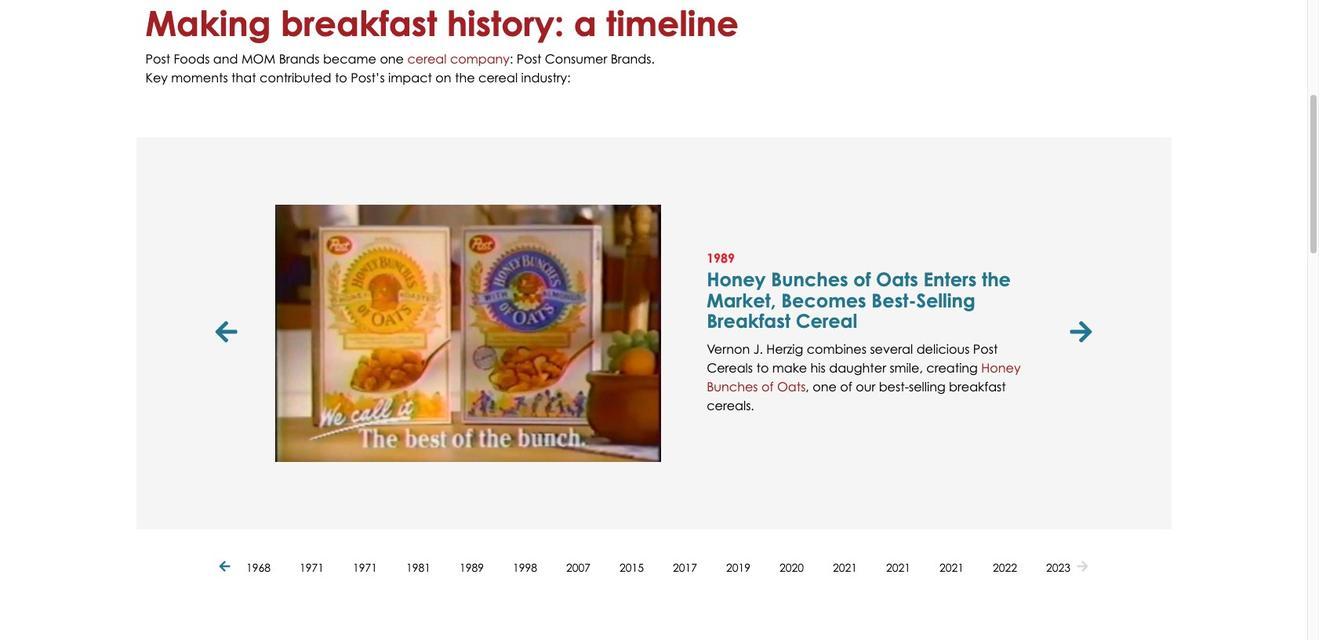 Task type: locate. For each thing, give the bounding box(es) containing it.
0 horizontal spatial honey
[[707, 268, 766, 291]]

1 vertical spatial oats
[[777, 379, 806, 394]]

0 vertical spatial previous image
[[215, 321, 241, 346]]

previous image for next icon
[[219, 561, 234, 574]]

0 vertical spatial one
[[380, 51, 404, 66]]

our
[[856, 379, 876, 394]]

0 horizontal spatial 1971
[[300, 561, 324, 574]]

one up 'impact'
[[380, 51, 404, 66]]

1998
[[513, 561, 537, 574]]

, one of our best-selling breakfast cereals.
[[707, 379, 1006, 413]]

honey bunches of oats
[[707, 360, 1021, 394]]

1989 inside 1989 honey bunches of oats enters the market, becomes best-selling breakfast cereal
[[707, 250, 735, 266]]

selling
[[909, 379, 946, 394]]

oats left "enters"
[[876, 268, 918, 291]]

1989 right '1981'
[[460, 561, 484, 574]]

impact
[[388, 70, 432, 85]]

bunches up cereal on the right
[[771, 268, 848, 291]]

0 horizontal spatial the
[[455, 70, 475, 85]]

0 horizontal spatial oats
[[777, 379, 806, 394]]

2007
[[566, 561, 591, 574]]

0 vertical spatial the
[[455, 70, 475, 85]]

1 horizontal spatial bunches
[[771, 268, 848, 291]]

bunches inside 1989 honey bunches of oats enters the market, becomes best-selling breakfast cereal
[[771, 268, 848, 291]]

1 vertical spatial bunches
[[707, 379, 758, 394]]

making
[[145, 3, 271, 44]]

brands.
[[611, 51, 655, 66]]

oats
[[876, 268, 918, 291], [777, 379, 806, 394]]

0 vertical spatial breakfast
[[281, 3, 437, 44]]

moments
[[171, 70, 228, 85]]

market,
[[707, 289, 776, 312]]

1 horizontal spatial the
[[982, 268, 1011, 291]]

1 vertical spatial 1989
[[460, 561, 484, 574]]

best-
[[872, 289, 917, 312]]

2 horizontal spatial 2021
[[940, 561, 964, 574]]

honey right creating
[[981, 360, 1021, 375]]

combines
[[807, 341, 867, 357]]

1 horizontal spatial oats
[[876, 268, 918, 291]]

of left our
[[840, 379, 852, 394]]

1971 right 1968
[[300, 561, 324, 574]]

the down the cereal company link
[[455, 70, 475, 85]]

honey bunches of oats link
[[707, 360, 1021, 394]]

honey
[[707, 268, 766, 291], [981, 360, 1021, 375]]

1 vertical spatial cereal
[[478, 70, 518, 85]]

selling
[[916, 289, 976, 312]]

of for our
[[840, 379, 852, 394]]

honey inside honey bunches of oats
[[981, 360, 1021, 375]]

1 horizontal spatial post
[[517, 51, 542, 66]]

of inside honey bunches of oats
[[762, 379, 774, 394]]

1 horizontal spatial honey
[[981, 360, 1021, 375]]

bunches inside honey bunches of oats
[[707, 379, 758, 394]]

1971
[[300, 561, 324, 574], [353, 561, 377, 574]]

of inside , one of our best-selling breakfast cereals.
[[840, 379, 852, 394]]

1 horizontal spatial one
[[813, 379, 837, 394]]

1 vertical spatial one
[[813, 379, 837, 394]]

of
[[854, 268, 871, 291], [762, 379, 774, 394], [840, 379, 852, 394]]

oats inside 1989 honey bunches of oats enters the market, becomes best-selling breakfast cereal
[[876, 268, 918, 291]]

0 horizontal spatial to
[[335, 70, 347, 85]]

post up key
[[145, 51, 170, 66]]

to down j.
[[756, 360, 769, 375]]

make
[[772, 360, 807, 375]]

the inside making breakfast history: a timeline post foods and mom brands became one cereal company : post consumer brands. key moments that contributed to post's impact on the cereal industry:
[[455, 70, 475, 85]]

0 vertical spatial 1989
[[707, 250, 735, 266]]

cereals.
[[707, 397, 754, 413]]

cereal company link
[[407, 51, 510, 66]]

1 horizontal spatial of
[[840, 379, 852, 394]]

1 vertical spatial breakfast
[[949, 379, 1006, 394]]

history:
[[447, 3, 564, 44]]

of down make
[[762, 379, 774, 394]]

the right "enters"
[[982, 268, 1011, 291]]

post's
[[351, 70, 385, 85]]

to inside 'vernon j. herzig combines several delicious post cereals to make his daughter smile, creating'
[[756, 360, 769, 375]]

2021
[[833, 561, 857, 574], [886, 561, 911, 574], [940, 561, 964, 574]]

breakfast
[[281, 3, 437, 44], [949, 379, 1006, 394]]

cereal down the ':'
[[478, 70, 518, 85]]

0 horizontal spatial one
[[380, 51, 404, 66]]

previous image
[[215, 321, 241, 346], [219, 561, 234, 574]]

the
[[455, 70, 475, 85], [982, 268, 1011, 291]]

post up creating
[[973, 341, 998, 357]]

post
[[145, 51, 170, 66], [517, 51, 542, 66], [973, 341, 998, 357]]

1989
[[707, 250, 735, 266], [460, 561, 484, 574]]

of inside 1989 honey bunches of oats enters the market, becomes best-selling breakfast cereal
[[854, 268, 871, 291]]

1 horizontal spatial 1971
[[353, 561, 377, 574]]

bunches up cereals.
[[707, 379, 758, 394]]

of left best-
[[854, 268, 871, 291]]

0 vertical spatial to
[[335, 70, 347, 85]]

2 horizontal spatial post
[[973, 341, 998, 357]]

making breakfast history: a timeline post foods and mom brands became one cereal company : post consumer brands. key moments that contributed to post's impact on the cereal industry:
[[145, 3, 739, 85]]

smile,
[[890, 360, 923, 375]]

vernon
[[707, 341, 750, 357]]

0 horizontal spatial 2021
[[833, 561, 857, 574]]

previous image for next image
[[215, 321, 241, 346]]

cereal up the 'on'
[[407, 51, 447, 66]]

3 2021 from the left
[[940, 561, 964, 574]]

to down became at the top left
[[335, 70, 347, 85]]

cereal
[[796, 309, 857, 333]]

0 vertical spatial oats
[[876, 268, 918, 291]]

0 horizontal spatial cereal
[[407, 51, 447, 66]]

oats down make
[[777, 379, 806, 394]]

2020
[[780, 561, 804, 574]]

1 vertical spatial previous image
[[219, 561, 234, 574]]

1989 up market,
[[707, 250, 735, 266]]

bunches
[[771, 268, 848, 291], [707, 379, 758, 394]]

0 horizontal spatial bunches
[[707, 379, 758, 394]]

next image
[[1077, 561, 1088, 574]]

post right the ':'
[[517, 51, 542, 66]]

breakfast
[[707, 309, 791, 333]]

cereal
[[407, 51, 447, 66], [478, 70, 518, 85]]

0 vertical spatial honey
[[707, 268, 766, 291]]

1 horizontal spatial 2021
[[886, 561, 911, 574]]

0 vertical spatial bunches
[[771, 268, 848, 291]]

breakfast inside , one of our best-selling breakfast cereals.
[[949, 379, 1006, 394]]

1 vertical spatial the
[[982, 268, 1011, 291]]

enters
[[924, 268, 977, 291]]

0 horizontal spatial 1989
[[460, 561, 484, 574]]

honey up breakfast
[[707, 268, 766, 291]]

one
[[380, 51, 404, 66], [813, 379, 837, 394]]

1 2021 from the left
[[833, 561, 857, 574]]

his
[[811, 360, 826, 375]]

breakfast up became at the top left
[[281, 3, 437, 44]]

1 horizontal spatial 1989
[[707, 250, 735, 266]]

breakfast down creating
[[949, 379, 1006, 394]]

2 horizontal spatial of
[[854, 268, 871, 291]]

1989 for 1989 honey bunches of oats enters the market, becomes best-selling breakfast cereal
[[707, 250, 735, 266]]

0 horizontal spatial breakfast
[[281, 3, 437, 44]]

1971 left '1981'
[[353, 561, 377, 574]]

herzig
[[767, 341, 803, 357]]

to
[[335, 70, 347, 85], [756, 360, 769, 375]]

2023
[[1046, 561, 1071, 574]]

j.
[[754, 341, 763, 357]]

1 horizontal spatial to
[[756, 360, 769, 375]]

1 horizontal spatial breakfast
[[949, 379, 1006, 394]]

one right ,
[[813, 379, 837, 394]]

0 horizontal spatial of
[[762, 379, 774, 394]]

1 vertical spatial to
[[756, 360, 769, 375]]

2 1971 from the left
[[353, 561, 377, 574]]

0 vertical spatial cereal
[[407, 51, 447, 66]]

1 vertical spatial honey
[[981, 360, 1021, 375]]



Task type: describe. For each thing, give the bounding box(es) containing it.
mom
[[242, 51, 275, 66]]

best-
[[879, 379, 909, 394]]

oats inside honey bunches of oats
[[777, 379, 806, 394]]

foods
[[174, 51, 210, 66]]

1 1971 from the left
[[300, 561, 324, 574]]

that
[[231, 70, 256, 85]]

2019
[[726, 561, 751, 574]]

industry:
[[521, 70, 571, 85]]

2015
[[620, 561, 644, 574]]

1989 for 1989
[[460, 561, 484, 574]]

several
[[870, 341, 913, 357]]

a
[[574, 3, 597, 44]]

delicious
[[917, 341, 970, 357]]

on
[[436, 70, 451, 85]]

0 horizontal spatial post
[[145, 51, 170, 66]]

cereals
[[707, 360, 753, 375]]

and
[[213, 51, 238, 66]]

,
[[806, 379, 809, 394]]

next image
[[1070, 321, 1092, 346]]

carousel region
[[211, 137, 1097, 529]]

1981
[[406, 561, 431, 574]]

breakfast inside making breakfast history: a timeline post foods and mom brands became one cereal company : post consumer brands. key moments that contributed to post's impact on the cereal industry:
[[281, 3, 437, 44]]

2022
[[993, 561, 1017, 574]]

timeline
[[606, 3, 739, 44]]

:
[[510, 51, 513, 66]]

one inside , one of our best-selling breakfast cereals.
[[813, 379, 837, 394]]

1989 honey bunches of oats enters the market, becomes best-selling breakfast cereal
[[707, 250, 1011, 333]]

one inside making breakfast history: a timeline post foods and mom brands became one cereal company : post consumer brands. key moments that contributed to post's impact on the cereal industry:
[[380, 51, 404, 66]]

brands
[[279, 51, 320, 66]]

became
[[323, 51, 376, 66]]

honey inside 1989 honey bunches of oats enters the market, becomes best-selling breakfast cereal
[[707, 268, 766, 291]]

key
[[145, 70, 168, 85]]

1968
[[246, 561, 271, 574]]

to inside making breakfast history: a timeline post foods and mom brands became one cereal company : post consumer brands. key moments that contributed to post's impact on the cereal industry:
[[335, 70, 347, 85]]

2017
[[673, 561, 697, 574]]

company
[[450, 51, 510, 66]]

the inside 1989 honey bunches of oats enters the market, becomes best-selling breakfast cereal
[[982, 268, 1011, 291]]

of for oats
[[762, 379, 774, 394]]

consumer
[[545, 51, 607, 66]]

post inside 'vernon j. herzig combines several delicious post cereals to make his daughter smile, creating'
[[973, 341, 998, 357]]

daughter
[[829, 360, 886, 375]]

1 horizontal spatial cereal
[[478, 70, 518, 85]]

becomes
[[781, 289, 866, 312]]

post honey bunches of oats cereal is introduced in 1989 image
[[275, 204, 661, 462]]

vernon j. herzig combines several delicious post cereals to make his daughter smile, creating
[[707, 341, 998, 375]]

contributed
[[260, 70, 331, 85]]

creating
[[927, 360, 978, 375]]

2 2021 from the left
[[886, 561, 911, 574]]



Task type: vqa. For each thing, say whether or not it's contained in the screenshot.
ONE inside the , one of our best-selling breakfast cereals.
yes



